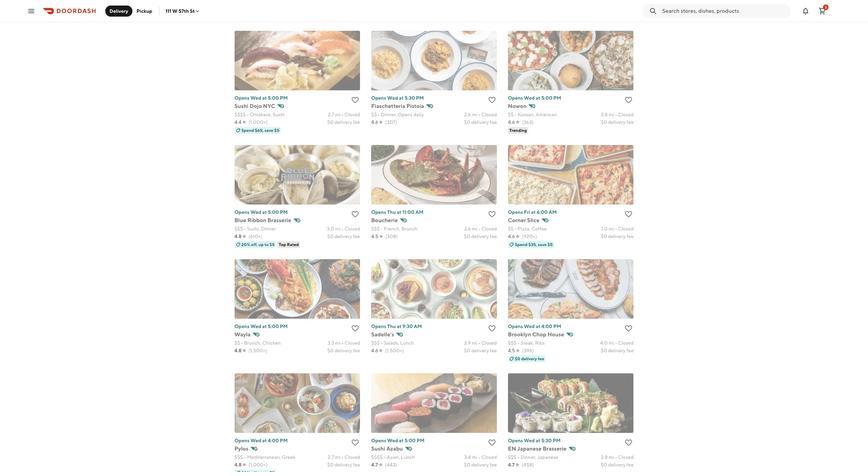 Task type: vqa. For each thing, say whether or not it's contained in the screenshot.


Task type: locate. For each thing, give the bounding box(es) containing it.
2 2.7 mi • closed from the top
[[328, 455, 360, 461]]

sushi left the dojo
[[234, 103, 249, 110]]

11:00
[[403, 210, 415, 215]]

at for blue ribbon brasserie
[[262, 210, 267, 215]]

$0 delivery fee for en japanese brasserie
[[601, 463, 634, 468]]

4.6 up trending
[[508, 120, 515, 125]]

sushi
[[234, 103, 249, 110], [273, 112, 285, 118], [371, 446, 385, 453]]

japanese down en japanese brasserie
[[537, 455, 558, 461]]

$5 right to
[[270, 242, 275, 247]]

0 horizontal spatial sushi
[[234, 103, 249, 110]]

fee for blue ribbon brasserie
[[353, 234, 360, 240]]

4.8
[[234, 234, 242, 240], [234, 348, 242, 354], [234, 463, 242, 468]]

2.8 for nowon
[[601, 112, 608, 118]]

(1,000+) down $$$$ • omakase, sushi at the top of page
[[248, 120, 268, 125]]

1 vertical spatial 2.7 mi • closed
[[328, 455, 360, 461]]

opens
[[234, 95, 250, 101], [371, 95, 386, 101], [508, 95, 523, 101], [398, 112, 413, 118], [234, 210, 250, 215], [371, 210, 386, 215], [508, 210, 523, 215], [234, 324, 250, 330], [371, 324, 386, 330], [508, 324, 523, 330], [234, 438, 250, 444], [371, 438, 386, 444], [508, 438, 523, 444]]

$0 for sushi dojo nyc
[[327, 120, 334, 125]]

5:00 for wayla
[[268, 324, 279, 330]]

opens wed at 5:00 pm up the "$$ • brunch, chicken" in the bottom of the page
[[234, 324, 288, 330]]

1 vertical spatial 5:30
[[541, 438, 552, 444]]

spend
[[241, 128, 254, 133], [515, 242, 528, 247]]

opens up wayla
[[234, 324, 250, 330]]

opens for sushi azabu
[[371, 438, 386, 444]]

3 button
[[816, 4, 829, 18]]

$$ down the corner
[[508, 226, 514, 232]]

5:00 up american
[[541, 95, 553, 101]]

5:30 up en japanese brasserie
[[541, 438, 552, 444]]

am for boucherie
[[416, 210, 424, 215]]

0 vertical spatial 2.6
[[464, 112, 471, 118]]

0 vertical spatial save
[[265, 128, 273, 133]]

4.5 left (396)
[[508, 348, 515, 354]]

wed for pylos
[[251, 438, 261, 444]]

opens up sadelle's
[[371, 324, 386, 330]]

opens fri at 6:00 am
[[508, 210, 557, 215]]

closed for wayla
[[345, 341, 360, 346]]

fee for sushi dojo nyc
[[353, 120, 360, 125]]

2.6 for fiaschetteria pistoia
[[464, 112, 471, 118]]

3 4.8 from the top
[[234, 463, 242, 468]]

$0 for brooklyn chop house
[[601, 348, 607, 354]]

pm for sushi azabu
[[417, 438, 425, 444]]

am right 9:30
[[414, 324, 422, 330]]

brunch,
[[244, 341, 261, 346]]

opens for sushi dojo nyc
[[234, 95, 250, 101]]

$$$$ for sushi azabu
[[371, 455, 383, 461]]

at up blue ribbon brasserie
[[262, 210, 267, 215]]

1 vertical spatial opens wed at 4:00 pm
[[234, 438, 288, 444]]

0 vertical spatial lunch
[[400, 341, 414, 346]]

opens wed at 5:00 pm up blue ribbon brasserie
[[234, 210, 288, 215]]

at up the "$$ • brunch, chicken" in the bottom of the page
[[262, 324, 267, 330]]

mi for sushi azabu
[[472, 455, 477, 461]]

0 vertical spatial japanese
[[517, 446, 542, 453]]

save
[[265, 128, 273, 133], [538, 242, 547, 247]]

notification bell image
[[802, 7, 810, 15]]

$$$ for brooklyn chop house
[[508, 341, 517, 346]]

1 2.8 mi • closed from the top
[[601, 112, 634, 118]]

1 2.8 from the top
[[601, 112, 608, 118]]

5:30 up pistoia
[[405, 95, 415, 101]]

click to add this store to your saved list image left sushi azabu
[[351, 439, 360, 448]]

0 vertical spatial opens wed at 4:00 pm
[[508, 324, 561, 330]]

$0 delivery fee
[[327, 120, 360, 125], [464, 120, 497, 125], [601, 120, 634, 125], [327, 234, 360, 240], [464, 234, 497, 240], [601, 234, 634, 240], [327, 348, 360, 354], [464, 348, 497, 354], [601, 348, 634, 354], [515, 357, 544, 362], [327, 463, 360, 468], [464, 463, 497, 468], [601, 463, 634, 468]]

click to add this store to your saved list image for sushi azabu
[[488, 439, 496, 448]]

1 vertical spatial $$$$
[[371, 455, 383, 461]]

4:00 up $$$ • mediterranean, greek
[[268, 438, 279, 444]]

$$$ down pylos
[[234, 455, 243, 461]]

2 2.6 mi • closed from the top
[[464, 226, 497, 232]]

$$$
[[234, 226, 243, 232], [371, 226, 380, 232], [371, 341, 380, 346], [508, 341, 517, 346], [234, 455, 243, 461], [508, 455, 517, 461]]

2 thu from the top
[[387, 324, 396, 330]]

1 vertical spatial 2.6
[[464, 226, 471, 232]]

1 vertical spatial save
[[538, 242, 547, 247]]

6:00
[[537, 210, 548, 215]]

omakase,
[[250, 112, 272, 118]]

1 vertical spatial 4.8
[[234, 348, 242, 354]]

mi
[[335, 112, 341, 118], [472, 112, 477, 118], [609, 112, 614, 118], [335, 226, 341, 232], [472, 226, 477, 232], [609, 226, 614, 232], [335, 341, 341, 346], [472, 341, 477, 346], [609, 341, 614, 346], [335, 455, 341, 461], [472, 455, 477, 461], [609, 455, 614, 461]]

top
[[279, 242, 286, 247]]

top rated
[[279, 242, 299, 247]]

delivery for wayla
[[335, 348, 352, 354]]

opens up boucherie
[[371, 210, 386, 215]]

0 horizontal spatial 4.5
[[371, 234, 378, 240]]

mi for sadelle's
[[472, 341, 477, 346]]

fee
[[353, 120, 360, 125], [490, 120, 497, 125], [627, 120, 634, 125], [353, 234, 360, 240], [490, 234, 497, 240], [627, 234, 634, 240], [353, 348, 360, 354], [490, 348, 497, 354], [627, 348, 634, 354], [538, 357, 544, 362], [353, 463, 360, 468], [490, 463, 497, 468], [627, 463, 634, 468]]

0 horizontal spatial 4:00
[[268, 438, 279, 444]]

0 horizontal spatial brasserie
[[268, 217, 291, 224]]

opens up fiaschetteria
[[371, 95, 386, 101]]

2 2.8 from the top
[[601, 455, 608, 461]]

sushi dojo nyc
[[234, 103, 275, 110]]

4.6 down sadelle's
[[371, 348, 378, 354]]

4.6
[[371, 120, 378, 125], [508, 120, 515, 125], [508, 234, 515, 240], [371, 348, 378, 354]]

opens for wayla
[[234, 324, 250, 330]]

sushi azabu
[[371, 446, 403, 453]]

0 vertical spatial thu
[[387, 210, 396, 215]]

1 horizontal spatial opens wed at 5:30 pm
[[508, 438, 561, 444]]

save right the $35,
[[538, 242, 547, 247]]

delivery for corner slice
[[608, 234, 626, 240]]

3.0
[[327, 226, 334, 232]]

pm for pylos
[[280, 438, 288, 444]]

brasserie up $$$ • dinner, japanese
[[543, 446, 567, 453]]

brasserie up dinner
[[268, 217, 291, 224]]

opens for en japanese brasserie
[[508, 438, 523, 444]]

click to add this store to your saved list image up 1.0 mi • closed on the top right
[[625, 210, 633, 219]]

opens up the corner
[[508, 210, 523, 215]]

at up azabu at the left bottom
[[399, 438, 404, 444]]

wed for nowon
[[524, 95, 535, 101]]

1 vertical spatial 2.6 mi • closed
[[464, 226, 497, 232]]

1 horizontal spatial 4.7
[[508, 463, 515, 468]]

at up chop
[[536, 324, 540, 330]]

4.4
[[234, 120, 242, 125]]

0 vertical spatial 2.7
[[328, 112, 334, 118]]

opens wed at 4:00 pm up the mediterranean, on the left
[[234, 438, 288, 444]]

$0 delivery fee for blue ribbon brasserie
[[327, 234, 360, 240]]

wed up fiaschetteria
[[387, 95, 398, 101]]

2 items, open order cart image
[[818, 7, 827, 15]]

1 horizontal spatial $$$$
[[371, 455, 383, 461]]

brasserie for en japanese brasserie
[[543, 446, 567, 453]]

0 horizontal spatial save
[[265, 128, 273, 133]]

1 vertical spatial brasserie
[[543, 446, 567, 453]]

click to add this store to your saved list image up 2.9 mi • closed at the right bottom of the page
[[488, 325, 496, 333]]

dinner,
[[381, 112, 397, 118], [521, 455, 536, 461]]

(458)
[[522, 463, 534, 468]]

4.5
[[371, 234, 378, 240], [508, 348, 515, 354]]

opens wed at 5:30 pm
[[371, 95, 424, 101], [508, 438, 561, 444]]

0 vertical spatial spend
[[241, 128, 254, 133]]

0 horizontal spatial 5:30
[[405, 95, 415, 101]]

2.7 mi • closed
[[328, 112, 360, 118], [328, 455, 360, 461]]

$$ • brunch, chicken
[[234, 341, 281, 346]]

4.6 left (307)
[[371, 120, 378, 125]]

2 vertical spatial 4.8
[[234, 463, 242, 468]]

$$$ down boucherie
[[371, 226, 380, 232]]

111
[[165, 8, 171, 14]]

$5 for corner slice
[[548, 242, 553, 247]]

$0 delivery fee for wayla
[[327, 348, 360, 354]]

click to add this store to your saved list image
[[351, 96, 360, 104], [488, 96, 496, 104], [625, 96, 633, 104], [488, 210, 496, 219], [351, 325, 360, 333], [625, 325, 633, 333], [488, 439, 496, 448], [625, 439, 633, 448]]

0 horizontal spatial dinner,
[[381, 112, 397, 118]]

pm for nowon
[[554, 95, 561, 101]]

5:00 up 'nyc'
[[268, 95, 279, 101]]

2.8 mi • closed for nowon
[[601, 112, 634, 118]]

0 vertical spatial dinner,
[[381, 112, 397, 118]]

0 vertical spatial 2.8
[[601, 112, 608, 118]]

closed
[[345, 112, 360, 118], [481, 112, 497, 118], [618, 112, 634, 118], [345, 226, 360, 232], [481, 226, 497, 232], [618, 226, 634, 232], [345, 341, 360, 346], [481, 341, 497, 346], [618, 341, 634, 346], [345, 455, 360, 461], [481, 455, 497, 461], [618, 455, 634, 461]]

1 vertical spatial 2.7
[[328, 455, 334, 461]]

slice
[[527, 217, 540, 224]]

4.7 left (443)
[[371, 463, 378, 468]]

1 vertical spatial spend
[[515, 242, 528, 247]]

(396)
[[522, 348, 534, 354]]

1 2.6 mi • closed from the top
[[464, 112, 497, 118]]

$$$$ • omakase, sushi
[[234, 112, 285, 118]]

$$ • pizza, coffee
[[508, 226, 547, 232]]

at for nowon
[[536, 95, 540, 101]]

1 horizontal spatial 4:00
[[541, 324, 553, 330]]

0 horizontal spatial 4.7
[[371, 463, 378, 468]]

at up 'nyc'
[[262, 95, 267, 101]]

(1,000+) down the mediterranean, on the left
[[249, 463, 268, 468]]

dinner, up (307)
[[381, 112, 397, 118]]

sushi,
[[247, 226, 260, 232]]

delivery for en japanese brasserie
[[608, 463, 626, 468]]

$$ for wayla
[[234, 341, 240, 346]]

1 2.7 mi • closed from the top
[[328, 112, 360, 118]]

0 vertical spatial 4:00
[[541, 324, 553, 330]]

1 horizontal spatial dinner,
[[521, 455, 536, 461]]

$$$ • mediterranean, greek
[[234, 455, 296, 461]]

pm for wayla
[[280, 324, 288, 330]]

$5 right $65,
[[274, 128, 279, 133]]

delivery for sushi dojo nyc
[[335, 120, 352, 125]]

1 vertical spatial thu
[[387, 324, 396, 330]]

japanese up $$$ • dinner, japanese
[[517, 446, 542, 453]]

thu up boucherie
[[387, 210, 396, 215]]

0 vertical spatial $$$$
[[234, 112, 246, 118]]

wed up the mediterranean, on the left
[[251, 438, 261, 444]]

opens wed at 5:00 pm up the $$ • korean, american
[[508, 95, 561, 101]]

4.8 down pylos
[[234, 463, 242, 468]]

0 vertical spatial 4.8
[[234, 234, 242, 240]]

0 vertical spatial sushi
[[234, 103, 249, 110]]

4.7 down en
[[508, 463, 515, 468]]

wed up en japanese brasserie
[[524, 438, 535, 444]]

$5 right the $35,
[[548, 242, 553, 247]]

1 vertical spatial 4.5
[[508, 348, 515, 354]]

4.6 for nowon
[[508, 120, 515, 125]]

0 vertical spatial (1,000+)
[[248, 120, 268, 125]]

0 vertical spatial 2.6 mi • closed
[[464, 112, 497, 118]]

am right 11:00
[[416, 210, 424, 215]]

$$$$ down sushi azabu
[[371, 455, 383, 461]]

1 vertical spatial (1,000+)
[[249, 463, 268, 468]]

4.7
[[371, 463, 378, 468], [508, 463, 515, 468]]

3.4 mi • closed
[[464, 455, 497, 461]]

opens up nowon
[[508, 95, 523, 101]]

1 horizontal spatial opens wed at 4:00 pm
[[508, 324, 561, 330]]

pm for sushi dojo nyc
[[280, 95, 288, 101]]

3.0 mi • closed
[[327, 226, 360, 232]]

fiaschetteria pistoia
[[371, 103, 424, 110]]

fri
[[524, 210, 530, 215]]

2.6 for boucherie
[[464, 226, 471, 232]]

at for boucherie
[[397, 210, 402, 215]]

$5
[[274, 128, 279, 133], [270, 242, 275, 247], [548, 242, 553, 247]]

opens wed at 5:30 pm up en japanese brasserie
[[508, 438, 561, 444]]

opens wed at 5:00 pm
[[234, 95, 288, 101], [508, 95, 561, 101], [234, 210, 288, 215], [234, 324, 288, 330], [371, 438, 425, 444]]

0 vertical spatial 2.8 mi • closed
[[601, 112, 634, 118]]

1 horizontal spatial sushi
[[273, 112, 285, 118]]

at left 9:30
[[397, 324, 402, 330]]

closed for corner slice
[[618, 226, 634, 232]]

$$ for corner slice
[[508, 226, 514, 232]]

1 vertical spatial opens wed at 5:30 pm
[[508, 438, 561, 444]]

2.6
[[464, 112, 471, 118], [464, 226, 471, 232]]

corner slice
[[508, 217, 540, 224]]

1 horizontal spatial brasserie
[[543, 446, 567, 453]]

wed up the dojo
[[251, 95, 261, 101]]

closed for pylos
[[345, 455, 360, 461]]

sushi down 'nyc'
[[273, 112, 285, 118]]

0 horizontal spatial spend
[[241, 128, 254, 133]]

wed for sushi azabu
[[387, 438, 398, 444]]

$0 delivery fee for nowon
[[601, 120, 634, 125]]

20%
[[241, 242, 250, 247]]

spend left $65,
[[241, 128, 254, 133]]

lunch right asian, at left
[[401, 455, 415, 461]]

at up $$$ • mediterranean, greek
[[262, 438, 267, 444]]

at right fri
[[531, 210, 536, 215]]

dinner, for en
[[521, 455, 536, 461]]

0 vertical spatial opens wed at 5:30 pm
[[371, 95, 424, 101]]

$$ • korean, american
[[508, 112, 557, 118]]

pm
[[280, 95, 288, 101], [416, 95, 424, 101], [554, 95, 561, 101], [280, 210, 288, 215], [280, 324, 288, 330], [554, 324, 561, 330], [280, 438, 288, 444], [417, 438, 425, 444], [553, 438, 561, 444]]

5:00 for sushi dojo nyc
[[268, 95, 279, 101]]

at up the $$ • korean, american
[[536, 95, 540, 101]]

at for sadelle's
[[397, 324, 402, 330]]

1 2.7 from the top
[[328, 112, 334, 118]]

2.6 mi • closed
[[464, 112, 497, 118], [464, 226, 497, 232]]

opens wed at 4:00 pm up "brooklyn chop house" in the bottom right of the page
[[508, 324, 561, 330]]

delivery
[[335, 120, 352, 125], [471, 120, 489, 125], [608, 120, 626, 125], [335, 234, 352, 240], [471, 234, 489, 240], [608, 234, 626, 240], [335, 348, 352, 354], [471, 348, 489, 354], [608, 348, 626, 354], [521, 357, 537, 362], [335, 463, 352, 468], [471, 463, 489, 468], [608, 463, 626, 468]]

delivery for nowon
[[608, 120, 626, 125]]

wed up "brooklyn chop house" in the bottom right of the page
[[524, 324, 535, 330]]

1 vertical spatial lunch
[[401, 455, 415, 461]]

delivery for fiaschetteria pistoia
[[471, 120, 489, 125]]

opens wed at 5:00 pm up azabu at the left bottom
[[371, 438, 425, 444]]

$$$ • dinner, japanese
[[508, 455, 558, 461]]

1 2.6 from the top
[[464, 112, 471, 118]]

$$$ down the 'brooklyn'
[[508, 341, 517, 346]]

thu up sadelle's
[[387, 324, 396, 330]]

at up fiaschetteria pistoia
[[399, 95, 404, 101]]

opens up the 'brooklyn'
[[508, 324, 523, 330]]

111 w 57th st
[[165, 8, 195, 14]]

lunch up (1,500+)
[[400, 341, 414, 346]]

1 vertical spatial 4:00
[[268, 438, 279, 444]]

2 2.7 from the top
[[328, 455, 334, 461]]

$0 delivery fee for sushi azabu
[[464, 463, 497, 468]]

american
[[536, 112, 557, 118]]

1 horizontal spatial 4.5
[[508, 348, 515, 354]]

japanese
[[517, 446, 542, 453], [537, 455, 558, 461]]

1 4.8 from the top
[[234, 234, 242, 240]]

0 vertical spatial 5:30
[[405, 95, 415, 101]]

$$$ down en
[[508, 455, 517, 461]]

4.5 for brooklyn chop house
[[508, 348, 515, 354]]

opens up sushi azabu
[[371, 438, 386, 444]]

opens wed at 5:30 pm for japanese
[[508, 438, 561, 444]]

$$ down fiaschetteria
[[371, 112, 377, 118]]

azabu
[[386, 446, 403, 453]]

2 2.8 mi • closed from the top
[[601, 455, 634, 461]]

click to add this store to your saved list image for fiaschetteria pistoia
[[488, 96, 496, 104]]

1 horizontal spatial 5:30
[[541, 438, 552, 444]]

opens up blue
[[234, 210, 250, 215]]

0 vertical spatial brasserie
[[268, 217, 291, 224]]

4.8 down wayla
[[234, 348, 242, 354]]

0 vertical spatial 2.7 mi • closed
[[328, 112, 360, 118]]

opens up en
[[508, 438, 523, 444]]

opens wed at 5:00 pm for wayla
[[234, 324, 288, 330]]

sushi left azabu at the left bottom
[[371, 446, 385, 453]]

am for corner slice
[[549, 210, 557, 215]]

wed up ribbon
[[251, 210, 261, 215]]

wed for fiaschetteria pistoia
[[387, 95, 398, 101]]

2.7
[[328, 112, 334, 118], [328, 455, 334, 461]]

2.9 mi • closed
[[464, 341, 497, 346]]

delivery for pylos
[[335, 463, 352, 468]]

fee for sushi azabu
[[490, 463, 497, 468]]

$$$$
[[234, 112, 246, 118], [371, 455, 383, 461]]

at for sushi dojo nyc
[[262, 95, 267, 101]]

1 thu from the top
[[387, 210, 396, 215]]

mi for brooklyn chop house
[[609, 341, 614, 346]]

0 vertical spatial 4.5
[[371, 234, 378, 240]]

$$ down wayla
[[234, 341, 240, 346]]

opens wed at 5:00 pm up the dojo
[[234, 95, 288, 101]]

blue ribbon brasserie
[[234, 217, 291, 224]]

5:00 for sushi azabu
[[405, 438, 416, 444]]

0 horizontal spatial opens wed at 5:30 pm
[[371, 95, 424, 101]]

am right the "6:00"
[[549, 210, 557, 215]]

at for wayla
[[262, 324, 267, 330]]

2 vertical spatial sushi
[[371, 446, 385, 453]]

$$$ • french, brunch
[[371, 226, 418, 232]]

5:00 up chicken
[[268, 324, 279, 330]]

$$$ down blue
[[234, 226, 243, 232]]

lunch for sadelle's
[[400, 341, 414, 346]]

2 4.7 from the left
[[508, 463, 515, 468]]

at for sushi azabu
[[399, 438, 404, 444]]

wed up azabu at the left bottom
[[387, 438, 398, 444]]

opens thu at 11:00 am
[[371, 210, 424, 215]]

$$$ down sadelle's
[[371, 341, 380, 346]]

$0
[[327, 120, 334, 125], [464, 120, 470, 125], [601, 120, 607, 125], [327, 234, 334, 240], [464, 234, 470, 240], [601, 234, 607, 240], [327, 348, 334, 354], [464, 348, 470, 354], [601, 348, 607, 354], [515, 357, 521, 362], [327, 463, 334, 468], [464, 463, 470, 468], [601, 463, 607, 468]]

2 2.6 from the top
[[464, 226, 471, 232]]

fee for fiaschetteria pistoia
[[490, 120, 497, 125]]

closed for sushi azabu
[[481, 455, 497, 461]]

(1,000+)
[[248, 120, 268, 125], [249, 463, 268, 468]]

4.8 up 20%
[[234, 234, 242, 240]]

brunch
[[402, 226, 418, 232]]

closed for boucherie
[[481, 226, 497, 232]]

wed up nowon
[[524, 95, 535, 101]]

asian,
[[387, 455, 400, 461]]

at up en japanese brasserie
[[536, 438, 540, 444]]

$0 for blue ribbon brasserie
[[327, 234, 334, 240]]

0 horizontal spatial $$$$
[[234, 112, 246, 118]]

2 4.8 from the top
[[234, 348, 242, 354]]

wed up wayla
[[251, 324, 261, 330]]

2.8 mi • closed
[[601, 112, 634, 118], [601, 455, 634, 461]]

$$ for fiaschetteria pistoia
[[371, 112, 377, 118]]

click to add this store to your saved list image up 3.0 mi • closed
[[351, 210, 360, 219]]

1 vertical spatial 2.8 mi • closed
[[601, 455, 634, 461]]

click to add this store to your saved list image
[[351, 210, 360, 219], [625, 210, 633, 219], [488, 325, 496, 333], [351, 439, 360, 448]]

(363)
[[522, 120, 534, 125]]

pistoia
[[407, 103, 424, 110]]

rated
[[287, 242, 299, 247]]

dinner, up (458)
[[521, 455, 536, 461]]

$$ down nowon
[[508, 112, 514, 118]]

save right $65,
[[265, 128, 273, 133]]

1 vertical spatial dinner,
[[521, 455, 536, 461]]

4.5 left '(308)'
[[371, 234, 378, 240]]

2 horizontal spatial sushi
[[371, 446, 385, 453]]

$$$ for boucherie
[[371, 226, 380, 232]]

1 horizontal spatial save
[[538, 242, 547, 247]]

opens up sushi dojo nyc
[[234, 95, 250, 101]]

to
[[265, 242, 269, 247]]

opens wed at 5:30 pm up fiaschetteria pistoia
[[371, 95, 424, 101]]

salads,
[[384, 341, 399, 346]]

1 vertical spatial sushi
[[273, 112, 285, 118]]

spend $35, save $5
[[515, 242, 553, 247]]

$65,
[[255, 128, 264, 133]]

$0 for fiaschetteria pistoia
[[464, 120, 470, 125]]

2.8
[[601, 112, 608, 118], [601, 455, 608, 461]]

closed for sushi dojo nyc
[[345, 112, 360, 118]]

4.6 down the corner
[[508, 234, 515, 240]]

opens for pylos
[[234, 438, 250, 444]]

4:00 up chop
[[541, 324, 553, 330]]

3
[[825, 5, 827, 9]]

1 4.7 from the left
[[371, 463, 378, 468]]

1 horizontal spatial spend
[[515, 242, 528, 247]]

brooklyn chop house
[[508, 332, 564, 338]]

2.8 for en japanese brasserie
[[601, 455, 608, 461]]

spend left the $35,
[[515, 242, 528, 247]]

0 horizontal spatial opens wed at 4:00 pm
[[234, 438, 288, 444]]

$$$ for blue ribbon brasserie
[[234, 226, 243, 232]]

opens up pylos
[[234, 438, 250, 444]]

1 vertical spatial 2.8
[[601, 455, 608, 461]]

opens for boucherie
[[371, 210, 386, 215]]

chicken
[[262, 341, 281, 346]]



Task type: describe. For each thing, give the bounding box(es) containing it.
opens wed at 5:00 pm for sushi dojo nyc
[[234, 95, 288, 101]]

$0 for en japanese brasserie
[[601, 463, 607, 468]]

$0 for nowon
[[601, 120, 607, 125]]

(610+)
[[249, 234, 263, 240]]

$$$ for pylos
[[234, 455, 243, 461]]

2.6 mi • closed for fiaschetteria pistoia
[[464, 112, 497, 118]]

en japanese brasserie
[[508, 446, 567, 453]]

pickup
[[137, 8, 152, 14]]

1.0
[[601, 226, 608, 232]]

brooklyn
[[508, 332, 531, 338]]

sushi for sushi azabu
[[371, 446, 385, 453]]

pylos
[[234, 446, 248, 453]]

click to add this store to your saved list image for boucherie
[[488, 210, 496, 219]]

3.3
[[328, 341, 334, 346]]

click to add this store to your saved list image for sadelle's
[[488, 325, 496, 333]]

4.0
[[600, 341, 608, 346]]

up
[[259, 242, 264, 247]]

opens wed at 5:30 pm for pistoia
[[371, 95, 424, 101]]

9:30
[[403, 324, 413, 330]]

delivery for sadelle's
[[471, 348, 489, 354]]

open menu image
[[27, 7, 35, 15]]

Store search: begin typing to search for stores available on DoorDash text field
[[662, 7, 787, 15]]

$0 for corner slice
[[601, 234, 607, 240]]

4.6 for fiaschetteria pistoia
[[371, 120, 378, 125]]

$0 delivery fee for pylos
[[327, 463, 360, 468]]

greek
[[282, 455, 296, 461]]

fee for wayla
[[353, 348, 360, 354]]

click to add this store to your saved list image for en japanese brasserie
[[625, 439, 633, 448]]

3.4
[[464, 455, 471, 461]]

opens thu at 9:30 am
[[371, 324, 422, 330]]

$$$ • salads, lunch
[[371, 341, 414, 346]]

wed for brooklyn chop house
[[524, 324, 535, 330]]

5:30 for pistoia
[[405, 95, 415, 101]]

korean,
[[518, 112, 535, 118]]

spend for corner
[[515, 242, 528, 247]]

mi for fiaschetteria pistoia
[[472, 112, 477, 118]]

opens wed at 5:00 pm for sushi azabu
[[371, 438, 425, 444]]

closed for fiaschetteria pistoia
[[481, 112, 497, 118]]

corner
[[508, 217, 526, 224]]

111 w 57th st button
[[165, 8, 200, 14]]

4.6 for corner slice
[[508, 234, 515, 240]]

$$$ • sushi, dinner
[[234, 226, 276, 232]]

daily
[[413, 112, 424, 118]]

click to add this store to your saved list image for brooklyn chop house
[[625, 325, 633, 333]]

click to add this store to your saved list image for pylos
[[351, 439, 360, 448]]

opens wed at 5:00 pm for blue ribbon brasserie
[[234, 210, 288, 215]]

4.5 for boucherie
[[371, 234, 378, 240]]

delivery for blue ribbon brasserie
[[335, 234, 352, 240]]

opens wed at 4:00 pm for brooklyn chop house
[[508, 324, 561, 330]]

pm for blue ribbon brasserie
[[280, 210, 288, 215]]

nyc
[[263, 103, 275, 110]]

at for brooklyn chop house
[[536, 324, 540, 330]]

$0 delivery fee for fiaschetteria pistoia
[[464, 120, 497, 125]]

opens for sadelle's
[[371, 324, 386, 330]]

$$ • dinner, opens daily
[[371, 112, 424, 118]]

$$$ for sadelle's
[[371, 341, 380, 346]]

opens for brooklyn chop house
[[508, 324, 523, 330]]

closed for sadelle's
[[481, 341, 497, 346]]

3.3 mi • closed
[[328, 341, 360, 346]]

2.8 mi • closed for en japanese brasserie
[[601, 455, 634, 461]]

closed for brooklyn chop house
[[618, 341, 634, 346]]

ribbon
[[248, 217, 266, 224]]

trending
[[509, 128, 527, 133]]

$0 for boucherie
[[464, 234, 470, 240]]

off,
[[251, 242, 258, 247]]

fiaschetteria
[[371, 103, 405, 110]]

57th
[[179, 8, 189, 14]]

fee for boucherie
[[490, 234, 497, 240]]

fee for en japanese brasserie
[[627, 463, 634, 468]]

dinner, for fiaschetteria
[[381, 112, 397, 118]]

opens for nowon
[[508, 95, 523, 101]]

2.9
[[464, 341, 471, 346]]

blue
[[234, 217, 246, 224]]

save for sushi dojo nyc
[[265, 128, 273, 133]]

1 vertical spatial japanese
[[537, 455, 558, 461]]

4.7 for sushi azabu
[[371, 463, 378, 468]]

w
[[172, 8, 178, 14]]

5:00 for blue ribbon brasserie
[[268, 210, 279, 215]]

nowon
[[508, 103, 527, 110]]

(1,300+)
[[249, 348, 267, 354]]

mi for pylos
[[335, 455, 341, 461]]

$35,
[[529, 242, 537, 247]]

wed for sushi dojo nyc
[[251, 95, 261, 101]]

st
[[190, 8, 195, 14]]

delivery button
[[105, 5, 132, 16]]

wayla
[[234, 332, 251, 338]]

ribs
[[535, 341, 545, 346]]

delivery for sushi azabu
[[471, 463, 489, 468]]

spend $65, save $5
[[241, 128, 279, 133]]

mi for en japanese brasserie
[[609, 455, 614, 461]]

fee for sadelle's
[[490, 348, 497, 354]]

mi for sushi dojo nyc
[[335, 112, 341, 118]]

$$$ • steak, ribs
[[508, 341, 545, 346]]

pizza,
[[518, 226, 531, 232]]

thu for sadelle's
[[387, 324, 396, 330]]

2.7 mi • closed for sushi dojo nyc
[[328, 112, 360, 118]]

house
[[548, 332, 564, 338]]

mi for nowon
[[609, 112, 614, 118]]

$0 delivery fee for sadelle's
[[464, 348, 497, 354]]

fee for pylos
[[353, 463, 360, 468]]

at for fiaschetteria pistoia
[[399, 95, 404, 101]]

20% off, up to $5
[[241, 242, 275, 247]]

(1,500+)
[[385, 348, 404, 354]]

$$$ for en japanese brasserie
[[508, 455, 517, 461]]

boucherie
[[371, 217, 398, 224]]

$$$$ • asian, lunch
[[371, 455, 415, 461]]

4.6 for sadelle's
[[371, 348, 378, 354]]

4.0 mi • closed
[[600, 341, 634, 346]]

opens wed at 4:00 pm for pylos
[[234, 438, 288, 444]]

chop
[[532, 332, 547, 338]]

5:00 for nowon
[[541, 95, 553, 101]]

delivery for boucherie
[[471, 234, 489, 240]]

1.0 mi • closed
[[601, 226, 634, 232]]

2.7 mi • closed for pylos
[[328, 455, 360, 461]]

dinner
[[261, 226, 276, 232]]

opens down fiaschetteria pistoia
[[398, 112, 413, 118]]

opens for corner slice
[[508, 210, 523, 215]]

(443)
[[385, 463, 397, 468]]

steak,
[[521, 341, 534, 346]]

mediterranean,
[[247, 455, 281, 461]]

wed for en japanese brasserie
[[524, 438, 535, 444]]

$0 for sushi azabu
[[464, 463, 470, 468]]

$0 delivery fee for corner slice
[[601, 234, 634, 240]]

french,
[[384, 226, 401, 232]]

dojo
[[250, 103, 262, 110]]

4.7 for en japanese brasserie
[[508, 463, 515, 468]]

delivery
[[110, 8, 128, 14]]

pickup button
[[132, 5, 156, 16]]

(308)
[[385, 234, 398, 240]]

$$$$ for sushi dojo nyc
[[234, 112, 246, 118]]

(920+)
[[522, 234, 537, 240]]

coffee
[[532, 226, 547, 232]]

opens wed at 5:00 pm for nowon
[[508, 95, 561, 101]]

at for pylos
[[262, 438, 267, 444]]

thu for boucherie
[[387, 210, 396, 215]]

spend for sushi
[[241, 128, 254, 133]]

mi for blue ribbon brasserie
[[335, 226, 341, 232]]

delivery for brooklyn chop house
[[608, 348, 626, 354]]



